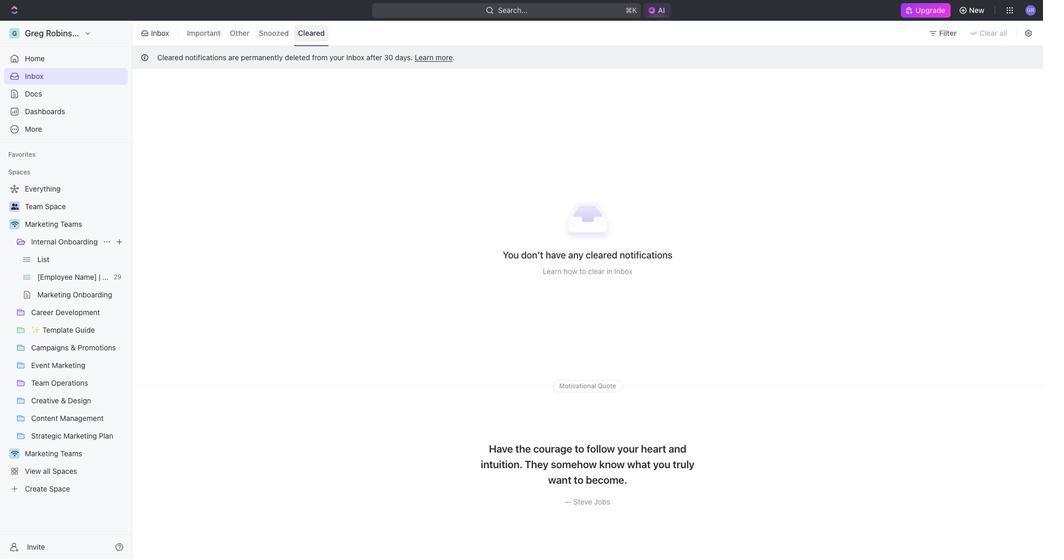 Task type: locate. For each thing, give the bounding box(es) containing it.
0 vertical spatial marketing teams link
[[25, 216, 126, 233]]

learn left more at left top
[[415, 53, 434, 62]]

clear all button
[[965, 25, 1014, 42]]

0 vertical spatial spaces
[[8, 168, 30, 176]]

strategic marketing plan link
[[31, 428, 126, 444]]

workspace
[[91, 29, 134, 38]]

courage
[[533, 443, 572, 455]]

0 vertical spatial notifications
[[185, 53, 226, 62]]

team right user group 'image'
[[25, 202, 43, 211]]

inbox right in
[[615, 267, 633, 275]]

to right how
[[580, 267, 586, 275]]

ai button
[[644, 3, 671, 18]]

1 vertical spatial marketing teams
[[25, 449, 82, 458]]

steve
[[573, 497, 592, 506]]

upgrade
[[916, 6, 946, 15]]

tree inside sidebar navigation
[[4, 181, 163, 497]]

new
[[969, 6, 985, 15]]

to up somehow at bottom right
[[575, 443, 584, 455]]

motivational quote
[[559, 382, 616, 390]]

inbox inside sidebar navigation
[[25, 72, 44, 80]]

cleared notifications are permanently deleted from your inbox after 30 days. learn more .
[[157, 53, 455, 62]]

marketing teams link for 1st wifi image
[[25, 216, 126, 233]]

internal
[[31, 237, 56, 246]]

space down view all spaces link
[[49, 484, 70, 493]]

spaces
[[8, 168, 30, 176], [52, 467, 77, 475]]

marketing teams link down team space link
[[25, 216, 126, 233]]

more
[[25, 125, 42, 133]]

space
[[45, 202, 66, 211], [49, 484, 70, 493]]

1 horizontal spatial spaces
[[52, 467, 77, 475]]

marketing up internal
[[25, 220, 58, 228]]

create space
[[25, 484, 70, 493]]

name]
[[75, 273, 97, 281]]

all inside tree
[[43, 467, 50, 475]]

all right view
[[43, 467, 50, 475]]

learn down have
[[543, 267, 562, 275]]

1 vertical spatial spaces
[[52, 467, 77, 475]]

guide
[[75, 325, 95, 334]]

internal onboarding link
[[31, 234, 99, 250]]

from
[[312, 53, 328, 62]]

0 vertical spatial cleared
[[298, 29, 325, 38]]

everything
[[25, 184, 61, 193]]

career development
[[31, 308, 100, 317]]

career development link
[[31, 304, 126, 321]]

you don't have any cleared notifications
[[503, 249, 673, 260]]

upgrade link
[[901, 3, 951, 18]]

spaces up the create space link
[[52, 467, 77, 475]]

dashboards
[[25, 107, 65, 116]]

2 teams from the top
[[60, 449, 82, 458]]

all inside button
[[1000, 29, 1008, 37]]

1 vertical spatial your
[[618, 443, 639, 455]]

& left design
[[61, 396, 66, 405]]

0 horizontal spatial cleared
[[157, 53, 183, 62]]

clear
[[980, 29, 998, 37]]

marketing for marketing onboarding "link" at the bottom left
[[37, 290, 71, 299]]

snoozed button
[[255, 25, 292, 41]]

notifications right cleared
[[620, 249, 673, 260]]

marketing teams up view all spaces
[[25, 449, 82, 458]]

1 horizontal spatial your
[[618, 443, 639, 455]]

marketing down '[employee'
[[37, 290, 71, 299]]

content management
[[31, 414, 104, 423]]

more button
[[4, 121, 128, 138]]

tree
[[4, 181, 163, 497]]

0 vertical spatial to
[[580, 267, 586, 275]]

your up what
[[618, 443, 639, 455]]

0 horizontal spatial all
[[43, 467, 50, 475]]

2 wifi image from the top
[[11, 451, 18, 457]]

gr button
[[1023, 2, 1039, 19]]

filter
[[939, 29, 957, 37]]

team inside team operations "link"
[[31, 378, 49, 387]]

1 vertical spatial wifi image
[[11, 451, 18, 457]]

1 horizontal spatial learn
[[543, 267, 562, 275]]

spaces down the favorites button
[[8, 168, 30, 176]]

to
[[580, 267, 586, 275], [575, 443, 584, 455], [574, 474, 584, 486]]

1 vertical spatial notifications
[[620, 249, 673, 260]]

view all spaces
[[25, 467, 77, 475]]

operations
[[51, 378, 88, 387]]

onboarding down name]
[[73, 290, 112, 299]]

onboarding for internal onboarding
[[58, 237, 98, 246]]

1 vertical spatial &
[[61, 396, 66, 405]]

marketing down content management link
[[63, 431, 97, 440]]

cleared
[[298, 29, 325, 38], [157, 53, 183, 62]]

other button
[[226, 25, 253, 41]]

cleared inside button
[[298, 29, 325, 38]]

0 vertical spatial space
[[45, 202, 66, 211]]

1 vertical spatial teams
[[60, 449, 82, 458]]

inbox link
[[4, 68, 128, 85]]

all right clear
[[1000, 29, 1008, 37]]

marketing teams link down strategic marketing plan link
[[25, 445, 126, 462]]

inbox down the home
[[25, 72, 44, 80]]

2 vertical spatial onboarding
[[73, 290, 112, 299]]

cleared for cleared notifications are permanently deleted from your inbox after 30 days. learn more .
[[157, 53, 183, 62]]

0 vertical spatial teams
[[60, 220, 82, 228]]

learn how to clear in inbox link
[[543, 267, 633, 275]]

0 vertical spatial all
[[1000, 29, 1008, 37]]

promotions
[[78, 343, 116, 352]]

1 horizontal spatial &
[[71, 343, 76, 352]]

.
[[453, 53, 455, 62]]

your
[[330, 53, 344, 62], [618, 443, 639, 455]]

marketing teams down team space
[[25, 220, 82, 228]]

& for campaigns
[[71, 343, 76, 352]]

onboarding
[[58, 237, 98, 246], [103, 273, 142, 281], [73, 290, 112, 299]]

1 vertical spatial marketing teams link
[[25, 445, 126, 462]]

& for creative
[[61, 396, 66, 405]]

0 horizontal spatial your
[[330, 53, 344, 62]]

1 vertical spatial team
[[31, 378, 49, 387]]

space for team space
[[45, 202, 66, 211]]

0 vertical spatial learn
[[415, 53, 434, 62]]

creative & design link
[[31, 392, 126, 409]]

team inside team space link
[[25, 202, 43, 211]]

marketing for 'marketing teams' link related to first wifi image from the bottom
[[25, 449, 58, 458]]

teams down team space link
[[60, 220, 82, 228]]

2 marketing teams link from the top
[[25, 445, 126, 462]]

important button
[[183, 25, 224, 41]]

cleared
[[586, 249, 618, 260]]

team
[[25, 202, 43, 211], [31, 378, 49, 387]]

1 marketing teams from the top
[[25, 220, 82, 228]]

quote
[[598, 382, 616, 390]]

—
[[565, 497, 572, 506]]

1 vertical spatial all
[[43, 467, 50, 475]]

team for team space
[[25, 202, 43, 211]]

plan
[[99, 431, 113, 440]]

space inside the create space link
[[49, 484, 70, 493]]

team operations link
[[31, 375, 126, 391]]

tab list
[[181, 19, 330, 48]]

user group image
[[11, 203, 18, 210]]

wifi image
[[11, 221, 18, 227], [11, 451, 18, 457]]

home link
[[4, 50, 128, 67]]

0 vertical spatial &
[[71, 343, 76, 352]]

1 vertical spatial cleared
[[157, 53, 183, 62]]

tab list containing important
[[181, 19, 330, 48]]

1 marketing teams link from the top
[[25, 216, 126, 233]]

marketing inside marketing onboarding "link"
[[37, 290, 71, 299]]

team down event at the left bottom of the page
[[31, 378, 49, 387]]

0 horizontal spatial &
[[61, 396, 66, 405]]

— steve jobs
[[565, 497, 610, 506]]

29
[[114, 273, 121, 281]]

home
[[25, 54, 45, 63]]

2 marketing teams from the top
[[25, 449, 82, 458]]

space inside team space link
[[45, 202, 66, 211]]

onboarding right "|" on the left
[[103, 273, 142, 281]]

1 vertical spatial learn
[[543, 267, 562, 275]]

invite
[[27, 542, 45, 551]]

management
[[60, 414, 104, 423]]

somehow
[[551, 458, 597, 470]]

0 horizontal spatial learn
[[415, 53, 434, 62]]

marketing down strategic
[[25, 449, 58, 458]]

notifications down important button
[[185, 53, 226, 62]]

marketing teams
[[25, 220, 82, 228], [25, 449, 82, 458]]

0 vertical spatial wifi image
[[11, 221, 18, 227]]

to down somehow at bottom right
[[574, 474, 584, 486]]

0 vertical spatial marketing teams
[[25, 220, 82, 228]]

create
[[25, 484, 47, 493]]

strategic marketing plan
[[31, 431, 113, 440]]

0 vertical spatial your
[[330, 53, 344, 62]]

become.
[[586, 474, 627, 486]]

marketing teams for 1st wifi image
[[25, 220, 82, 228]]

robinson's
[[46, 29, 89, 38]]

30
[[384, 53, 393, 62]]

teams down the strategic marketing plan
[[60, 449, 82, 458]]

team space
[[25, 202, 66, 211]]

0 vertical spatial onboarding
[[58, 237, 98, 246]]

marketing up operations
[[52, 361, 85, 370]]

have the courage to follow your heart and intuition. they somehow know what you truly want to become.
[[481, 443, 695, 486]]

marketing teams link for first wifi image from the bottom
[[25, 445, 126, 462]]

space down everything link
[[45, 202, 66, 211]]

onboarding up list link
[[58, 237, 98, 246]]

heart
[[641, 443, 666, 455]]

1 teams from the top
[[60, 220, 82, 228]]

& down ✨ template guide link
[[71, 343, 76, 352]]

0 vertical spatial team
[[25, 202, 43, 211]]

inbox
[[151, 29, 169, 37], [346, 53, 365, 62], [25, 72, 44, 80], [615, 267, 633, 275]]

your right 'from'
[[330, 53, 344, 62]]

greg robinson's workspace
[[25, 29, 134, 38]]

career
[[31, 308, 54, 317]]

creative
[[31, 396, 59, 405]]

inbox left after
[[346, 53, 365, 62]]

1 horizontal spatial all
[[1000, 29, 1008, 37]]

teams
[[60, 220, 82, 228], [60, 449, 82, 458]]

snoozed
[[259, 29, 289, 38]]

onboarding inside "link"
[[73, 290, 112, 299]]

tree containing everything
[[4, 181, 163, 497]]

other
[[230, 29, 250, 38]]

1 horizontal spatial cleared
[[298, 29, 325, 38]]

1 vertical spatial space
[[49, 484, 70, 493]]

[employee name] | onboarding tasks
[[37, 273, 163, 281]]

sidebar navigation
[[0, 21, 163, 559]]



Task type: vqa. For each thing, say whether or not it's contained in the screenshot.
Marketing related to Marketing Onboarding link
yes



Task type: describe. For each thing, give the bounding box(es) containing it.
list link
[[37, 251, 126, 268]]

days.
[[395, 53, 413, 62]]

team operations
[[31, 378, 88, 387]]

⌘k
[[626, 6, 637, 15]]

after
[[367, 53, 382, 62]]

they
[[525, 458, 549, 470]]

clear
[[588, 267, 605, 275]]

the
[[516, 443, 531, 455]]

important
[[187, 29, 221, 38]]

view all spaces link
[[4, 463, 126, 480]]

your inside have the courage to follow your heart and intuition. they somehow know what you truly want to become.
[[618, 443, 639, 455]]

search...
[[498, 6, 528, 15]]

everything link
[[4, 181, 126, 197]]

marketing inside event marketing link
[[52, 361, 85, 370]]

and
[[669, 443, 687, 455]]

more
[[436, 53, 453, 62]]

have
[[546, 249, 566, 260]]

dashboards link
[[4, 103, 128, 120]]

marketing onboarding
[[37, 290, 112, 299]]

g
[[12, 29, 17, 37]]

gr
[[1027, 7, 1035, 13]]

know
[[599, 458, 625, 470]]

[employee
[[37, 273, 73, 281]]

1 wifi image from the top
[[11, 221, 18, 227]]

docs
[[25, 89, 42, 98]]

team space link
[[25, 198, 126, 215]]

space for create space
[[49, 484, 70, 493]]

greg robinson's workspace, , element
[[9, 28, 20, 38]]

deleted
[[285, 53, 310, 62]]

ai
[[658, 6, 665, 15]]

new button
[[955, 2, 991, 19]]

campaigns & promotions link
[[31, 339, 126, 356]]

development
[[56, 308, 100, 317]]

favorites button
[[4, 148, 40, 161]]

teams for 1st wifi image
[[60, 220, 82, 228]]

favorites
[[8, 151, 36, 158]]

all for clear
[[1000, 29, 1008, 37]]

team for team operations
[[31, 378, 49, 387]]

docs link
[[4, 86, 128, 102]]

any
[[568, 249, 584, 260]]

how
[[564, 267, 578, 275]]

marketing for 'marketing teams' link related to 1st wifi image
[[25, 220, 58, 228]]

cleared button
[[295, 25, 328, 41]]

content
[[31, 414, 58, 423]]

you
[[653, 458, 671, 470]]

1 horizontal spatial notifications
[[620, 249, 673, 260]]

2 vertical spatial to
[[574, 474, 584, 486]]

✨ template guide link
[[31, 322, 126, 338]]

marketing teams for first wifi image from the bottom
[[25, 449, 82, 458]]

0 horizontal spatial notifications
[[185, 53, 226, 62]]

all for view
[[43, 467, 50, 475]]

view
[[25, 467, 41, 475]]

clear all
[[980, 29, 1008, 37]]

|
[[99, 273, 101, 281]]

teams for first wifi image from the bottom
[[60, 449, 82, 458]]

want
[[548, 474, 572, 486]]

1 vertical spatial to
[[575, 443, 584, 455]]

tasks
[[144, 273, 163, 281]]

spaces inside view all spaces link
[[52, 467, 77, 475]]

in
[[607, 267, 613, 275]]

marketing inside strategic marketing plan link
[[63, 431, 97, 440]]

truly
[[673, 458, 695, 470]]

motivational
[[559, 382, 596, 390]]

filter button
[[925, 25, 963, 42]]

template
[[42, 325, 73, 334]]

design
[[68, 396, 91, 405]]

onboarding for marketing onboarding
[[73, 290, 112, 299]]

1 vertical spatial onboarding
[[103, 273, 142, 281]]

0 horizontal spatial spaces
[[8, 168, 30, 176]]

list
[[37, 255, 49, 264]]

[employee name] | onboarding tasks link
[[37, 269, 163, 285]]

marketing onboarding link
[[37, 287, 126, 303]]

have
[[489, 443, 513, 455]]

inbox left important in the left of the page
[[151, 29, 169, 37]]

✨
[[31, 325, 40, 334]]

permanently
[[241, 53, 283, 62]]

event
[[31, 361, 50, 370]]

event marketing
[[31, 361, 85, 370]]

intuition.
[[481, 458, 523, 470]]

are
[[228, 53, 239, 62]]

event marketing link
[[31, 357, 126, 374]]

cleared for cleared
[[298, 29, 325, 38]]

content management link
[[31, 410, 126, 427]]

✨ template guide
[[31, 325, 95, 334]]

greg
[[25, 29, 44, 38]]



